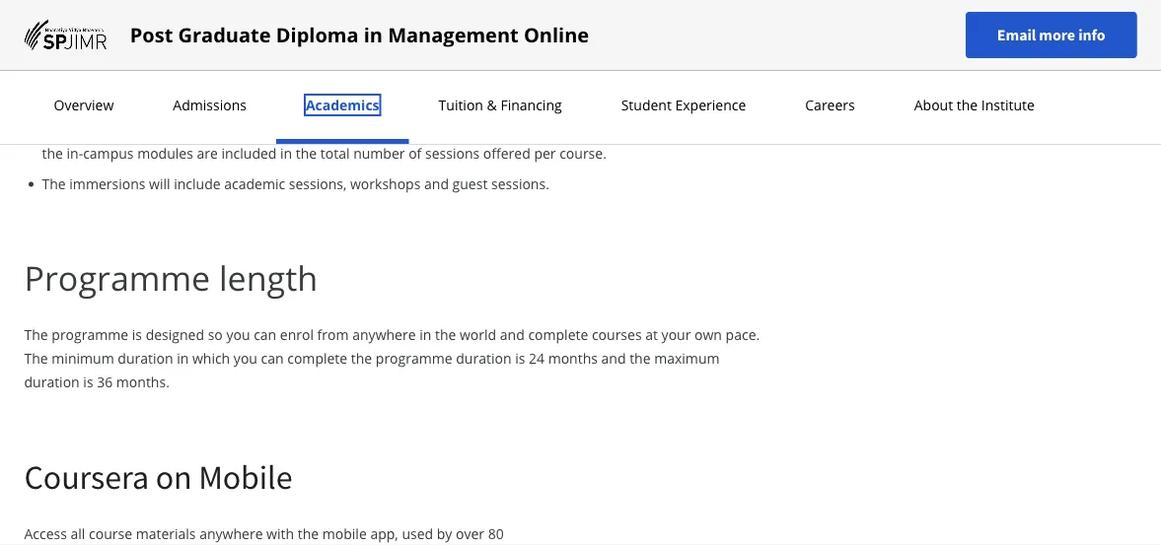 Task type: locate. For each thing, give the bounding box(es) containing it.
in-
[[222, 72, 239, 91], [69, 123, 86, 142], [67, 144, 83, 163]]

and left guest
[[424, 175, 449, 193]]

about the institute link
[[909, 96, 1041, 114]]

2 vertical spatial in-
[[67, 144, 83, 163]]

anywhere right from
[[352, 325, 416, 344]]

1 vertical spatial can
[[261, 349, 284, 368]]

1 horizontal spatial is
[[132, 325, 142, 344]]

0 vertical spatial at
[[468, 72, 481, 91]]

can down enrol
[[261, 349, 284, 368]]

0 horizontal spatial complete
[[287, 349, 348, 368]]

tuition & financing link
[[433, 96, 568, 114]]

will down modules
[[149, 175, 170, 193]]

at up offered
[[483, 123, 496, 142]]

and
[[485, 93, 510, 112], [424, 175, 449, 193], [500, 325, 525, 344], [602, 349, 626, 368]]

2 horizontal spatial are
[[220, 123, 241, 142]]

student
[[621, 96, 672, 114]]

post
[[130, 21, 173, 48]]

campus
[[24, 3, 152, 49]]

1 that from the left
[[406, 123, 432, 142]]

2024, down each
[[447, 93, 482, 112]]

1 horizontal spatial at
[[483, 123, 496, 142]]

2024, up "conditions"
[[333, 93, 368, 112]]

the immersions will include academic sessions, workshops and guest sessions. list item
[[42, 174, 766, 194]]

materials
[[136, 525, 196, 543]]

1 horizontal spatial complete
[[528, 325, 588, 344]]

are up include
[[197, 144, 218, 163]]

1 horizontal spatial are
[[197, 144, 218, 163]]

of left 5 on the top of page
[[373, 72, 386, 91]]

complete down from
[[287, 349, 348, 368]]

5
[[389, 72, 397, 91]]

2 vertical spatial is
[[83, 373, 93, 391]]

mobile
[[322, 525, 367, 543]]

duration up months. at the left bottom of the page
[[118, 349, 173, 368]]

and inside there will be three optional in-campus immersions of 5 days each at the spjimr, mumbai campus. the immersions are tentatively planned in march 2024, september 2024, and march 2025.
[[485, 93, 510, 112]]

more
[[1040, 25, 1076, 45]]

immersions down modules
[[69, 175, 146, 193]]

in up subject
[[273, 93, 285, 112]]

length
[[219, 255, 318, 301]]

programme
[[52, 325, 128, 344], [376, 349, 453, 368]]

include
[[174, 175, 221, 193]]

in inside the in-campus immersions are subject to the conditions that prevail at that point of time. the sessions during the in-campus modules are included in the total number of sessions offered per course.
[[280, 144, 292, 163]]

immersions up academics
[[293, 72, 369, 91]]

that down "september"
[[406, 123, 432, 142]]

diploma
[[276, 21, 359, 48]]

can
[[254, 325, 277, 344], [261, 349, 284, 368]]

pace.
[[726, 325, 760, 344]]

campus inside there will be three optional in-campus immersions of 5 days each at the spjimr, mumbai campus. the immersions are tentatively planned in march 2024, september 2024, and march 2025.
[[239, 72, 289, 91]]

that up offered
[[499, 123, 525, 142]]

campus
[[239, 72, 289, 91], [86, 123, 136, 142], [83, 144, 134, 163]]

at right each
[[468, 72, 481, 91]]

1 vertical spatial anywhere
[[199, 525, 263, 543]]

1 horizontal spatial programme
[[376, 349, 453, 368]]

of inside there will be three optional in-campus immersions of 5 days each at the spjimr, mumbai campus. the immersions are tentatively planned in march 2024, september 2024, and march 2025.
[[373, 72, 386, 91]]

is left designed
[[132, 325, 142, 344]]

are down three
[[122, 93, 143, 112]]

that
[[406, 123, 432, 142], [499, 123, 525, 142]]

months
[[548, 349, 598, 368]]

sessions down prevail
[[425, 144, 480, 163]]

included
[[222, 144, 277, 163]]

the immersions will include academic sessions, workshops and guest sessions.
[[42, 175, 550, 193]]

by
[[437, 525, 452, 543]]

are up included at the top of the page
[[220, 123, 241, 142]]

0 horizontal spatial are
[[122, 93, 143, 112]]

0 vertical spatial is
[[132, 325, 142, 344]]

2 horizontal spatial is
[[515, 349, 525, 368]]

immersions up modules
[[140, 123, 216, 142]]

2 vertical spatial are
[[197, 144, 218, 163]]

&
[[487, 96, 497, 114]]

of up the immersions will include academic sessions, workshops and guest sessions. list item
[[409, 144, 422, 163]]

duration down minimum
[[24, 373, 80, 391]]

1 horizontal spatial that
[[499, 123, 525, 142]]

at inside there will be three optional in-campus immersions of 5 days each at the spjimr, mumbai campus. the immersions are tentatively planned in march 2024, september 2024, and march 2025.
[[468, 72, 481, 91]]

there will be three optional in-campus immersions of 5 days each at the spjimr, mumbai campus. the immersions are tentatively planned in march 2024, september 2024, and march 2025.
[[42, 72, 701, 112]]

immersions down there
[[42, 93, 118, 112]]

immersions inside list item
[[69, 175, 146, 193]]

0 horizontal spatial anywhere
[[199, 525, 263, 543]]

list
[[32, 71, 766, 194]]

designed
[[146, 325, 204, 344]]

1 vertical spatial will
[[149, 175, 170, 193]]

of up course. on the top
[[566, 123, 579, 142]]

2 vertical spatial campus
[[83, 144, 134, 163]]

immersions
[[161, 3, 346, 49], [293, 72, 369, 91], [42, 93, 118, 112], [140, 123, 216, 142], [69, 175, 146, 193]]

about
[[915, 96, 953, 114]]

financing
[[501, 96, 562, 114]]

the
[[677, 72, 701, 91], [42, 123, 66, 142], [619, 123, 643, 142], [42, 175, 66, 193], [24, 325, 48, 344], [24, 349, 48, 368]]

0 vertical spatial anywhere
[[352, 325, 416, 344]]

will
[[83, 72, 104, 91], [149, 175, 170, 193]]

march up "to" on the left top of the page
[[289, 93, 330, 112]]

will inside list item
[[149, 175, 170, 193]]

are inside there will be three optional in-campus immersions of 5 days each at the spjimr, mumbai campus. the immersions are tentatively planned in march 2024, september 2024, and march 2025.
[[122, 93, 143, 112]]

1 horizontal spatial will
[[149, 175, 170, 193]]

1 vertical spatial at
[[483, 123, 496, 142]]

in
[[364, 21, 383, 48], [273, 93, 285, 112], [280, 144, 292, 163], [420, 325, 432, 344], [177, 349, 189, 368]]

0 vertical spatial will
[[83, 72, 104, 91]]

academics link
[[300, 96, 385, 114]]

2 vertical spatial at
[[646, 325, 658, 344]]

1 horizontal spatial of
[[409, 144, 422, 163]]

1 vertical spatial sessions
[[425, 144, 480, 163]]

subject
[[244, 123, 291, 142]]

campus.
[[617, 72, 674, 91]]

0 horizontal spatial programme
[[52, 325, 128, 344]]

admissions link
[[167, 96, 253, 114]]

2 vertical spatial of
[[409, 144, 422, 163]]

1 2024, from the left
[[333, 93, 368, 112]]

anywhere inside the programme is designed so you can enrol from anywhere in the world and complete courses at your own pace. the minimum duration in which you can complete the programme duration is 24 months and the maximum duration is 36 months.
[[352, 325, 416, 344]]

1 vertical spatial complete
[[287, 349, 348, 368]]

0 vertical spatial sessions
[[646, 123, 701, 142]]

1 vertical spatial of
[[566, 123, 579, 142]]

the inside list item
[[42, 175, 66, 193]]

anywhere
[[352, 325, 416, 344], [199, 525, 263, 543]]

overview link
[[48, 96, 120, 114]]

you right which
[[234, 349, 258, 368]]

0 vertical spatial complete
[[528, 325, 588, 344]]

0 vertical spatial campus
[[239, 72, 289, 91]]

sessions down student experience link
[[646, 123, 701, 142]]

0 horizontal spatial at
[[468, 72, 481, 91]]

1 horizontal spatial march
[[514, 93, 554, 112]]

is left 36
[[83, 373, 93, 391]]

the inside access all course materials anywhere with the mobile app, used by over 80
[[298, 525, 319, 543]]

march down spjimr,
[[514, 93, 554, 112]]

will left be
[[83, 72, 104, 91]]

post graduate diploma in management online
[[130, 21, 589, 48]]

number
[[353, 144, 405, 163]]

1 horizontal spatial sessions
[[646, 123, 701, 142]]

there
[[42, 72, 79, 91]]

36
[[97, 373, 113, 391]]

to
[[294, 123, 307, 142]]

can left enrol
[[254, 325, 277, 344]]

1 horizontal spatial 2024,
[[447, 93, 482, 112]]

be
[[108, 72, 124, 91]]

tuition
[[439, 96, 484, 114]]

so
[[208, 325, 223, 344]]

course.
[[560, 144, 607, 163]]

and inside the immersions will include academic sessions, workshops and guest sessions. list item
[[424, 175, 449, 193]]

0 horizontal spatial will
[[83, 72, 104, 91]]

is left 24
[[515, 349, 525, 368]]

academics
[[306, 96, 379, 114]]

0 horizontal spatial march
[[289, 93, 330, 112]]

1 vertical spatial you
[[234, 349, 258, 368]]

you right so
[[226, 325, 250, 344]]

1 horizontal spatial anywhere
[[352, 325, 416, 344]]

0 vertical spatial in-
[[222, 72, 239, 91]]

1 vertical spatial in-
[[69, 123, 86, 142]]

anywhere left with
[[199, 525, 263, 543]]

duration down world
[[456, 349, 512, 368]]

total
[[321, 144, 350, 163]]

2024,
[[333, 93, 368, 112], [447, 93, 482, 112]]

0 horizontal spatial that
[[406, 123, 432, 142]]

immersions up planned at left
[[161, 3, 346, 49]]

2 march from the left
[[514, 93, 554, 112]]

with
[[267, 525, 294, 543]]

course
[[89, 525, 132, 543]]

per
[[534, 144, 556, 163]]

at inside the programme is designed so you can enrol from anywhere in the world and complete courses at your own pace. the minimum duration in which you can complete the programme duration is 24 months and the maximum duration is 36 months.
[[646, 325, 658, 344]]

in inside there will be three optional in-campus immersions of 5 days each at the spjimr, mumbai campus. the immersions are tentatively planned in march 2024, september 2024, and march 2025.
[[273, 93, 285, 112]]

planned
[[217, 93, 270, 112]]

the inside there will be three optional in-campus immersions of 5 days each at the spjimr, mumbai campus. the immersions are tentatively planned in march 2024, september 2024, and march 2025.
[[677, 72, 701, 91]]

0 vertical spatial of
[[373, 72, 386, 91]]

mumbai
[[560, 72, 614, 91]]

duration
[[118, 349, 173, 368], [456, 349, 512, 368], [24, 373, 80, 391]]

in left world
[[420, 325, 432, 344]]

email more info button
[[966, 12, 1137, 58]]

0 horizontal spatial 2024,
[[333, 93, 368, 112]]

2 horizontal spatial at
[[646, 325, 658, 344]]

in down subject
[[280, 144, 292, 163]]

programme length
[[24, 255, 318, 301]]

and right tuition
[[485, 93, 510, 112]]

0 vertical spatial programme
[[52, 325, 128, 344]]

0 horizontal spatial of
[[373, 72, 386, 91]]

at left your
[[646, 325, 658, 344]]

are
[[122, 93, 143, 112], [220, 123, 241, 142], [197, 144, 218, 163]]

offered
[[483, 144, 531, 163]]

complete up months
[[528, 325, 588, 344]]

2 that from the left
[[499, 123, 525, 142]]

0 vertical spatial are
[[122, 93, 143, 112]]

is
[[132, 325, 142, 344], [515, 349, 525, 368], [83, 373, 93, 391]]

list containing there will be three optional in-campus immersions of 5 days each at the spjimr, mumbai campus. the immersions are tentatively planned in march 2024, september 2024, and march 2025.
[[32, 71, 766, 194]]

programme
[[24, 255, 210, 301]]



Task type: vqa. For each thing, say whether or not it's contained in the screenshot.
the Korean inside the A Bridge to the World: Korean Language for Intermediate1
no



Task type: describe. For each thing, give the bounding box(es) containing it.
the programme is designed so you can enrol from anywhere in the world and complete courses at your own pace. the minimum duration in which you can complete the programme duration is 24 months and the maximum duration is 36 months.
[[24, 325, 760, 391]]

0 vertical spatial can
[[254, 325, 277, 344]]

email
[[998, 25, 1036, 45]]

academic
[[224, 175, 285, 193]]

email more info
[[998, 25, 1106, 45]]

app,
[[370, 525, 398, 543]]

1 vertical spatial programme
[[376, 349, 453, 368]]

in down designed
[[177, 349, 189, 368]]

at inside the in-campus immersions are subject to the conditions that prevail at that point of time. the sessions during the in-campus modules are included in the total number of sessions offered per course.
[[483, 123, 496, 142]]

used
[[402, 525, 433, 543]]

the inside there will be three optional in-campus immersions of 5 days each at the spjimr, mumbai campus. the immersions are tentatively planned in march 2024, september 2024, and march 2025.
[[484, 72, 505, 91]]

spjimr,
[[509, 72, 557, 91]]

coursera on mobile
[[24, 456, 293, 499]]

careers
[[806, 96, 855, 114]]

tentatively
[[146, 93, 213, 112]]

three
[[127, 72, 162, 91]]

1 vertical spatial campus
[[86, 123, 136, 142]]

sessions,
[[289, 175, 347, 193]]

0 horizontal spatial duration
[[24, 373, 80, 391]]

and right world
[[500, 325, 525, 344]]

1 vertical spatial is
[[515, 349, 525, 368]]

time.
[[583, 123, 615, 142]]

prevail
[[436, 123, 479, 142]]

months.
[[116, 373, 170, 391]]

2025.
[[558, 93, 593, 112]]

in- inside there will be three optional in-campus immersions of 5 days each at the spjimr, mumbai campus. the immersions are tentatively planned in march 2024, september 2024, and march 2025.
[[222, 72, 239, 91]]

world
[[460, 325, 497, 344]]

careers link
[[800, 96, 861, 114]]

will inside there will be three optional in-campus immersions of 5 days each at the spjimr, mumbai campus. the immersions are tentatively planned in march 2024, september 2024, and march 2025.
[[83, 72, 104, 91]]

campus immersions (optional)
[[24, 3, 504, 49]]

sessions.
[[491, 175, 550, 193]]

courses
[[592, 325, 642, 344]]

institute
[[982, 96, 1035, 114]]

immersions inside the in-campus immersions are subject to the conditions that prevail at that point of time. the sessions during the in-campus modules are included in the total number of sessions offered per course.
[[140, 123, 216, 142]]

access all course materials anywhere with the mobile app, used by over 80
[[24, 525, 504, 546]]

0 vertical spatial you
[[226, 325, 250, 344]]

1 horizontal spatial duration
[[118, 349, 173, 368]]

guest
[[453, 175, 488, 193]]

0 horizontal spatial sessions
[[425, 144, 480, 163]]

anywhere inside access all course materials anywhere with the mobile app, used by over 80
[[199, 525, 263, 543]]

management
[[388, 21, 519, 48]]

days
[[401, 72, 430, 91]]

conditions
[[336, 123, 403, 142]]

and down courses
[[602, 349, 626, 368]]

s.p. jain institute of management and research image
[[24, 19, 106, 51]]

there will be three optional in-campus immersions of 5 days each at the spjimr, mumbai campus. the immersions are tentatively planned in march 2024, september 2024, and march 2025. list item
[[42, 71, 766, 113]]

1 march from the left
[[289, 93, 330, 112]]

during
[[704, 123, 746, 142]]

(optional)
[[355, 3, 504, 49]]

on
[[156, 456, 192, 499]]

maximum
[[654, 349, 720, 368]]

each
[[434, 72, 465, 91]]

which
[[192, 349, 230, 368]]

the in-campus immersions are subject to the conditions that prevail at that point of time. the sessions during the in-campus modules are included in the total number of sessions offered per course. list item
[[42, 122, 766, 164]]

0 horizontal spatial is
[[83, 373, 93, 391]]

enrol
[[280, 325, 314, 344]]

info
[[1079, 25, 1106, 45]]

workshops
[[350, 175, 421, 193]]

graduate
[[178, 21, 271, 48]]

overview
[[54, 96, 114, 114]]

september
[[372, 93, 443, 112]]

point
[[529, 123, 562, 142]]

own
[[695, 325, 722, 344]]

minimum
[[52, 349, 114, 368]]

mobile
[[199, 456, 293, 499]]

student experience
[[621, 96, 746, 114]]

experience
[[675, 96, 746, 114]]

80
[[488, 525, 504, 543]]

the in-campus immersions are subject to the conditions that prevail at that point of time. the sessions during the in-campus modules are included in the total number of sessions offered per course.
[[42, 123, 746, 163]]

modules
[[137, 144, 193, 163]]

1 vertical spatial are
[[220, 123, 241, 142]]

online
[[524, 21, 589, 48]]

tuition & financing
[[439, 96, 562, 114]]

2 horizontal spatial duration
[[456, 349, 512, 368]]

about the institute
[[915, 96, 1035, 114]]

admissions
[[173, 96, 247, 114]]

all
[[71, 525, 85, 543]]

access
[[24, 525, 67, 543]]

from
[[317, 325, 349, 344]]

in right diploma
[[364, 21, 383, 48]]

24
[[529, 349, 545, 368]]

optional
[[166, 72, 219, 91]]

over
[[456, 525, 485, 543]]

2 2024, from the left
[[447, 93, 482, 112]]

coursera
[[24, 456, 149, 499]]

2 horizontal spatial of
[[566, 123, 579, 142]]



